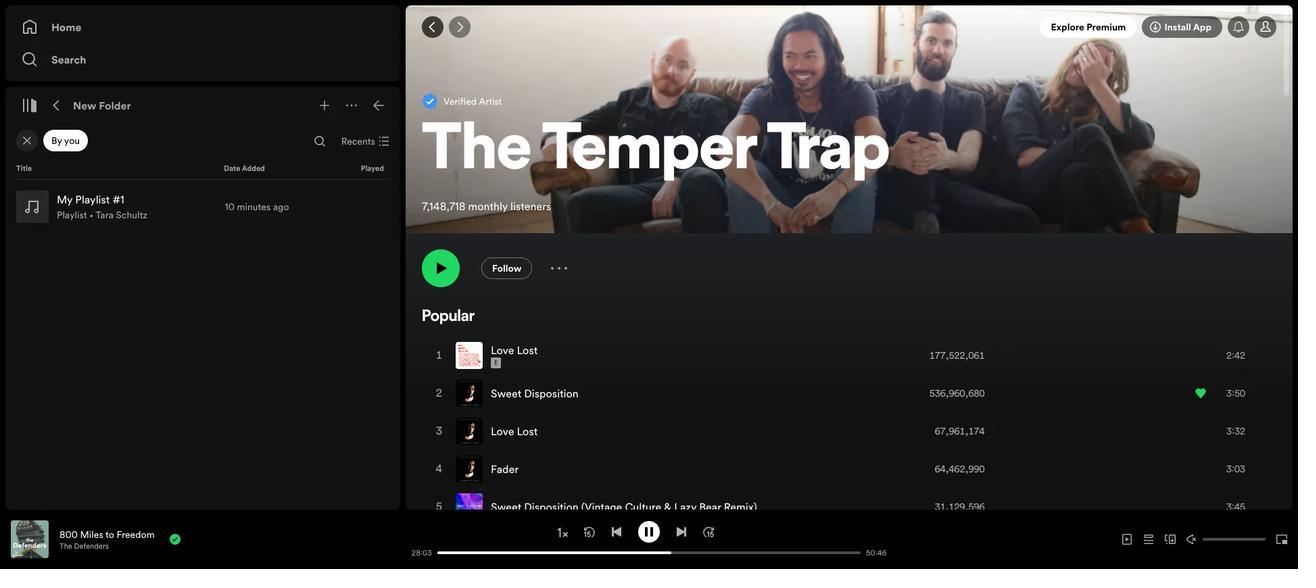 Task type: describe. For each thing, give the bounding box(es) containing it.
64,462,990
[[935, 462, 985, 476]]

67,961,174
[[935, 425, 985, 438]]

volume off image
[[1187, 534, 1198, 545]]

explore
[[1051, 20, 1085, 34]]

search
[[51, 52, 86, 67]]

skip forward 15 seconds image
[[703, 527, 714, 537]]

explicit element
[[491, 358, 501, 368]]

sweet disposition
[[491, 386, 579, 401]]

&
[[664, 500, 672, 515]]

•
[[89, 208, 93, 222]]

3:03
[[1227, 462, 1246, 476]]

sweet disposition (vintage culture & lazy bear remix)
[[491, 500, 757, 515]]

culture
[[625, 500, 662, 515]]

home link
[[22, 14, 384, 41]]

31,129,596
[[935, 500, 985, 514]]

3:50 cell
[[1196, 375, 1265, 412]]

artist
[[479, 94, 502, 108]]

search in your library image
[[314, 136, 325, 147]]

disposition for sweet disposition
[[524, 386, 579, 401]]

premium
[[1087, 20, 1126, 34]]

follow button
[[482, 258, 533, 279]]

search link
[[22, 46, 384, 73]]

love lost e
[[491, 343, 538, 367]]

freedom
[[117, 528, 155, 541]]

new
[[73, 98, 96, 113]]

disposition for sweet disposition (vintage culture & lazy bear remix)
[[524, 500, 579, 515]]

50:46
[[866, 548, 887, 558]]

change speed image
[[556, 526, 569, 540]]

800 miles to freedom the defenders
[[60, 528, 155, 552]]

800 miles to freedom link
[[60, 528, 155, 541]]

title
[[16, 164, 32, 174]]

group inside 'main' element
[[11, 185, 395, 229]]

3:45 cell
[[1196, 489, 1265, 525]]

date
[[224, 164, 240, 174]]

lazy
[[674, 500, 697, 515]]

explore premium
[[1051, 20, 1126, 34]]

app
[[1193, 20, 1212, 34]]

you
[[64, 134, 80, 147]]

By you checkbox
[[43, 130, 88, 151]]

(vintage
[[581, 500, 622, 515]]

7,148,718
[[422, 199, 466, 214]]

2:42
[[1227, 349, 1246, 362]]

explore premium button
[[1040, 16, 1137, 38]]

e
[[494, 359, 498, 367]]

Recents, List view field
[[331, 131, 398, 152]]

install app
[[1165, 20, 1212, 34]]

2 love lost link from the top
[[491, 424, 538, 439]]

folder
[[99, 98, 131, 113]]

love for love lost
[[491, 424, 514, 439]]

clear filters image
[[22, 135, 32, 146]]

playlist
[[57, 208, 87, 222]]

new folder
[[73, 98, 131, 113]]

defenders
[[74, 541, 109, 552]]

connect to a device image
[[1165, 534, 1176, 545]]

sweet for sweet disposition (vintage culture & lazy bear remix)
[[491, 500, 522, 515]]



Task type: locate. For each thing, give the bounding box(es) containing it.
7,148,718 monthly listeners
[[422, 199, 551, 214]]

now playing view image
[[32, 527, 43, 538]]

playlist • tara schultz
[[57, 208, 147, 222]]

disposition
[[524, 386, 579, 401], [524, 500, 579, 515]]

love
[[491, 343, 514, 358], [491, 424, 514, 439]]

fader
[[491, 462, 519, 477]]

disposition up love lost
[[524, 386, 579, 401]]

sweet disposition link
[[491, 386, 579, 401]]

the down verified artist
[[422, 120, 532, 185]]

love for love lost e
[[491, 343, 514, 358]]

the
[[422, 120, 532, 185], [60, 541, 72, 552]]

top bar and user menu element
[[406, 5, 1293, 49]]

install
[[1165, 20, 1192, 34]]

added
[[242, 164, 265, 174]]

sweet for sweet disposition
[[491, 386, 522, 401]]

remix)
[[724, 500, 757, 515]]

love lost cell for 67,961,174
[[456, 413, 543, 450]]

sweet disposition (vintage culture & lazy bear remix) cell
[[456, 489, 763, 525]]

1 disposition from the top
[[524, 386, 579, 401]]

0 vertical spatial love lost cell
[[456, 337, 543, 374]]

main element
[[5, 5, 400, 510]]

fader link
[[491, 462, 519, 477]]

1 vertical spatial love lost cell
[[456, 413, 543, 450]]

verified artist
[[444, 94, 502, 108]]

2 love lost cell from the top
[[456, 413, 543, 450]]

sweet
[[491, 386, 522, 401], [491, 500, 522, 515]]

1 horizontal spatial the
[[422, 120, 532, 185]]

sweet down explicit 'element'
[[491, 386, 522, 401]]

lost for love lost
[[517, 424, 538, 439]]

follow
[[492, 262, 522, 275]]

now playing: 800 miles to freedom by the defenders footer
[[11, 521, 392, 559]]

lost down sweet disposition 'link'
[[517, 424, 538, 439]]

love inside love lost e
[[491, 343, 514, 358]]

2 disposition from the top
[[524, 500, 579, 515]]

love lost link up e
[[491, 343, 538, 358]]

the inside 800 miles to freedom the defenders
[[60, 541, 72, 552]]

1 vertical spatial the
[[60, 541, 72, 552]]

0 horizontal spatial the
[[60, 541, 72, 552]]

go back image
[[427, 22, 438, 32]]

home
[[51, 20, 81, 34]]

love lost
[[491, 424, 538, 439]]

1 vertical spatial lost
[[517, 424, 538, 439]]

sweet disposition (vintage culture & lazy bear remix) link
[[491, 500, 757, 515]]

0 vertical spatial love lost link
[[491, 343, 538, 358]]

love lost cell
[[456, 337, 543, 374], [456, 413, 543, 450]]

2 sweet from the top
[[491, 500, 522, 515]]

by
[[51, 134, 62, 147]]

listeners
[[511, 199, 551, 214]]

new folder button
[[70, 95, 134, 116]]

1 love lost link from the top
[[491, 343, 538, 358]]

the defenders link
[[60, 541, 109, 552]]

lost for love lost e
[[517, 343, 538, 358]]

schultz
[[116, 208, 147, 222]]

trap
[[767, 120, 890, 185]]

lost inside love lost e
[[517, 343, 538, 358]]

love lost cell for 177,522,061
[[456, 337, 543, 374]]

fader cell
[[456, 451, 524, 487]]

177,522,061
[[930, 349, 985, 362]]

bear
[[699, 500, 721, 515]]

verified
[[444, 94, 477, 108]]

1 vertical spatial sweet
[[491, 500, 522, 515]]

0 vertical spatial sweet
[[491, 386, 522, 401]]

1 lost from the top
[[517, 343, 538, 358]]

3:45
[[1227, 500, 1246, 514]]

the left 'defenders'
[[60, 541, 72, 552]]

800
[[60, 528, 78, 541]]

disposition up the change speed "image"
[[524, 500, 579, 515]]

skip back 15 seconds image
[[584, 527, 595, 537]]

played
[[361, 164, 384, 174]]

3:50
[[1227, 387, 1246, 400]]

love lost link
[[491, 343, 538, 358], [491, 424, 538, 439]]

love up fader on the left bottom
[[491, 424, 514, 439]]

3:32
[[1227, 425, 1246, 438]]

the temper trap
[[422, 120, 890, 185]]

1 love from the top
[[491, 343, 514, 358]]

2 love from the top
[[491, 424, 514, 439]]

2:42 cell
[[1196, 337, 1265, 374]]

28:03
[[412, 548, 432, 558]]

pause image
[[644, 527, 655, 537]]

1 vertical spatial love
[[491, 424, 514, 439]]

date added
[[224, 164, 265, 174]]

0 vertical spatial lost
[[517, 343, 538, 358]]

what's new image
[[1234, 22, 1244, 32]]

1 vertical spatial love lost link
[[491, 424, 538, 439]]

536,960,680
[[930, 387, 985, 400]]

temper
[[542, 120, 757, 185]]

lost right explicit 'element'
[[517, 343, 538, 358]]

love lost cell up sweet disposition cell
[[456, 337, 543, 374]]

None search field
[[309, 131, 331, 152]]

1 love lost cell from the top
[[456, 337, 543, 374]]

miles
[[80, 528, 103, 541]]

love lost cell up fader on the left bottom
[[456, 413, 543, 450]]

next image
[[676, 527, 687, 537]]

love lost link down sweet disposition cell
[[491, 424, 538, 439]]

sweet disposition cell
[[456, 375, 584, 412]]

install app link
[[1143, 16, 1223, 38]]

0 vertical spatial disposition
[[524, 386, 579, 401]]

2 lost from the top
[[517, 424, 538, 439]]

0 vertical spatial love
[[491, 343, 514, 358]]

tara
[[96, 208, 114, 222]]

group containing playlist
[[11, 185, 395, 229]]

group
[[11, 185, 395, 229]]

love up e
[[491, 343, 514, 358]]

recents
[[341, 135, 375, 148]]

by you
[[51, 134, 80, 147]]

0 vertical spatial the
[[422, 120, 532, 185]]

1 vertical spatial disposition
[[524, 500, 579, 515]]

monthly
[[468, 199, 508, 214]]

player controls element
[[248, 521, 893, 558]]

to
[[106, 528, 114, 541]]

sweet down fader link
[[491, 500, 522, 515]]

lost
[[517, 343, 538, 358], [517, 424, 538, 439]]

previous image
[[611, 527, 622, 537]]

1 sweet from the top
[[491, 386, 522, 401]]

go forward image
[[454, 22, 465, 32]]

none search field inside 'main' element
[[309, 131, 331, 152]]

popular
[[422, 309, 475, 325]]



Task type: vqa. For each thing, say whether or not it's contained in the screenshot.
SWEET DISPOSITION (VINTAGE CULTURE & LAZY BEAR REMIX)
yes



